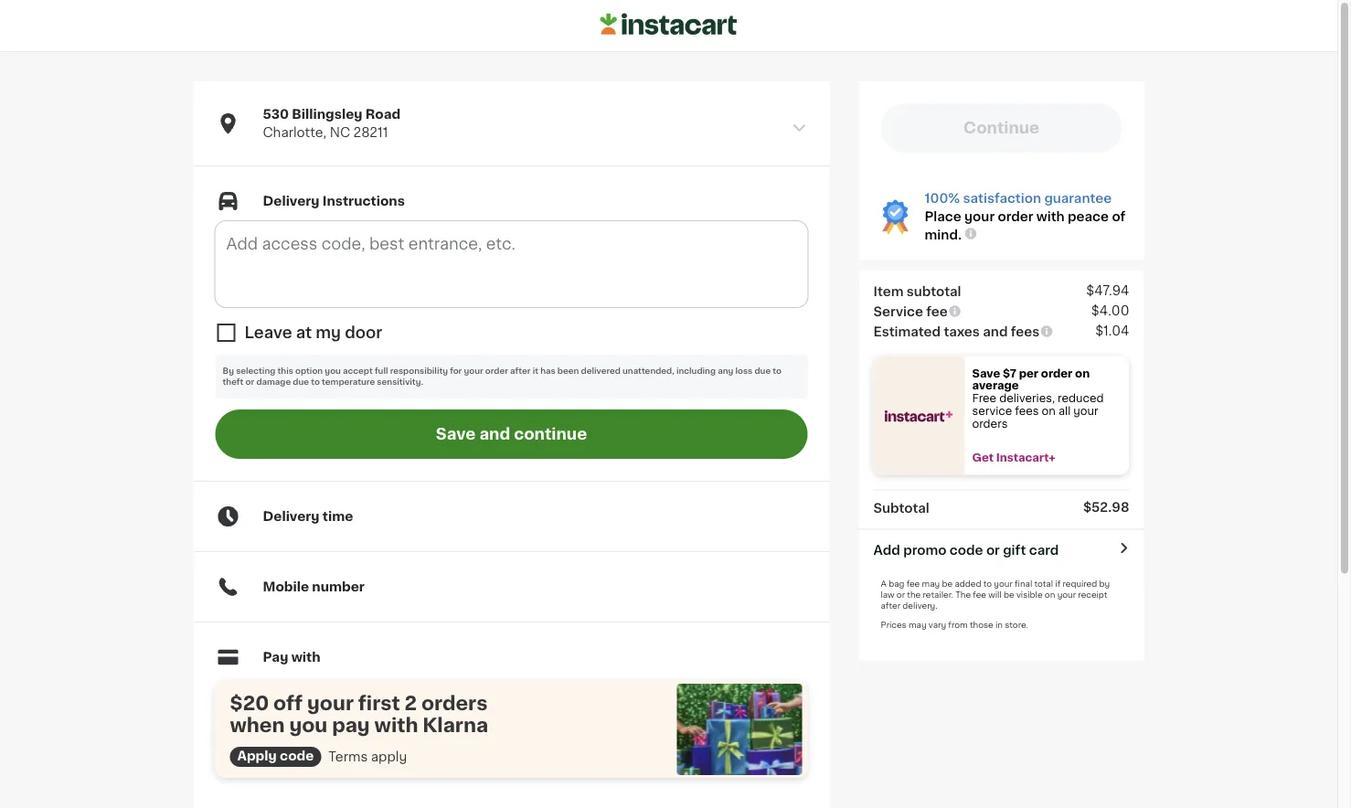 Task type: describe. For each thing, give the bounding box(es) containing it.
0 vertical spatial due
[[755, 367, 771, 375]]

prices
[[881, 621, 907, 629]]

card
[[1029, 544, 1059, 556]]

prices may vary from those in store.
[[881, 621, 1029, 629]]

option
[[295, 367, 323, 375]]

1 horizontal spatial fee
[[927, 305, 948, 318]]

0 horizontal spatial with
[[291, 651, 321, 664]]

if
[[1056, 580, 1061, 588]]

by
[[223, 367, 234, 375]]

loss
[[736, 367, 753, 375]]

leave at my door
[[245, 325, 382, 340]]

law
[[881, 591, 895, 599]]

delivery for delivery instructions
[[263, 195, 320, 208]]

get
[[973, 453, 994, 463]]

full
[[375, 367, 388, 375]]

$52.98
[[1084, 501, 1130, 513]]

you inside $20 off your first 2 orders when you pay with klarna
[[289, 716, 328, 735]]

damage
[[256, 378, 291, 386]]

or inside button
[[987, 544, 1000, 556]]

responsibility
[[390, 367, 448, 375]]

average
[[973, 381, 1019, 391]]

subtotal
[[907, 285, 962, 298]]

road
[[366, 108, 401, 121]]

leave
[[245, 325, 292, 340]]

save and continue button
[[215, 410, 808, 459]]

temperature
[[322, 378, 375, 386]]

billingsley
[[292, 108, 363, 121]]

all
[[1059, 406, 1071, 416]]

apply
[[237, 750, 277, 763]]

accept
[[343, 367, 373, 375]]

delivery time
[[263, 510, 353, 523]]

your up will
[[994, 580, 1013, 588]]

0 horizontal spatial be
[[942, 580, 953, 588]]

$7
[[1003, 368, 1017, 378]]

terms apply
[[329, 751, 407, 764]]

service
[[973, 406, 1013, 416]]

by selecting this option you accept full responsibility for your order after it has been delivered unattended, including any loss due to theft or damage due to temperature sensitivity.
[[223, 367, 782, 386]]

mobile number
[[263, 581, 365, 594]]

2 horizontal spatial fee
[[973, 591, 987, 599]]

may inside a bag fee may be added to your final total if required by law or the retailer. the fee will be visible on your receipt after delivery.
[[922, 580, 940, 588]]

receipt
[[1078, 591, 1108, 599]]

get instacart+
[[973, 453, 1056, 463]]

$20
[[230, 694, 269, 713]]

1 vertical spatial be
[[1004, 591, 1015, 599]]

pay
[[332, 716, 370, 735]]

will
[[989, 591, 1002, 599]]

promo
[[904, 544, 947, 556]]

time
[[323, 510, 353, 523]]

apply
[[371, 751, 407, 764]]

place your order with peace of mind.
[[925, 210, 1126, 241]]

your inside save $7 per order on average free deliveries, reduced service fees on all your orders
[[1074, 406, 1099, 416]]

place
[[925, 210, 962, 223]]

reduced
[[1058, 393, 1104, 404]]

door
[[345, 325, 382, 340]]

bag
[[889, 580, 905, 588]]

1 vertical spatial to
[[311, 378, 320, 386]]

including
[[677, 367, 716, 375]]

subtotal
[[874, 502, 930, 514]]

save and continue
[[436, 427, 587, 442]]

final
[[1015, 580, 1033, 588]]

fees inside save $7 per order on average free deliveries, reduced service fees on all your orders
[[1015, 406, 1039, 416]]

sensitivity.
[[377, 378, 423, 386]]

theft
[[223, 378, 244, 386]]

your inside $20 off your first 2 orders when you pay with klarna
[[307, 694, 354, 713]]

you inside by selecting this option you accept full responsibility for your order after it has been delivered unattended, including any loss due to theft or damage due to temperature sensitivity.
[[325, 367, 341, 375]]

1 vertical spatial on
[[1042, 406, 1056, 416]]

the
[[956, 591, 971, 599]]

mind.
[[925, 229, 962, 241]]

visible
[[1017, 591, 1043, 599]]

from
[[949, 621, 968, 629]]

when
[[230, 716, 285, 735]]

estimated
[[874, 325, 941, 338]]

required
[[1063, 580, 1098, 588]]

530 billingsley road charlotte, nc 28211
[[263, 108, 401, 139]]

your inside by selecting this option you accept full responsibility for your order after it has been delivered unattended, including any loss due to theft or damage due to temperature sensitivity.
[[464, 367, 483, 375]]

peace
[[1068, 210, 1109, 223]]

klarna
[[423, 716, 488, 735]]

continue
[[514, 427, 587, 442]]

after inside a bag fee may be added to your final total if required by law or the retailer. the fee will be visible on your receipt after delivery.
[[881, 602, 901, 610]]

by
[[1100, 580, 1110, 588]]

0 vertical spatial and
[[983, 325, 1008, 338]]

it
[[533, 367, 539, 375]]

off
[[274, 694, 303, 713]]

number
[[312, 581, 365, 594]]

delivery address image
[[791, 120, 808, 136]]

after inside by selecting this option you accept full responsibility for your order after it has been delivered unattended, including any loss due to theft or damage due to temperature sensitivity.
[[510, 367, 531, 375]]

item
[[874, 285, 904, 298]]

instacart+
[[997, 453, 1056, 463]]

a bag fee may be added to your final total if required by law or the retailer. the fee will be visible on your receipt after delivery.
[[881, 580, 1110, 610]]

order inside place your order with peace of mind.
[[998, 210, 1034, 223]]

save $7 per order on average free deliveries, reduced service fees on all your orders
[[973, 368, 1107, 429]]

per
[[1019, 368, 1039, 378]]



Task type: vqa. For each thing, say whether or not it's contained in the screenshot.
In
yes



Task type: locate. For each thing, give the bounding box(es) containing it.
deliveries,
[[1000, 393, 1055, 404]]

0 vertical spatial with
[[1037, 210, 1065, 223]]

0 horizontal spatial or
[[246, 378, 254, 386]]

with down guarantee
[[1037, 210, 1065, 223]]

your down if
[[1058, 591, 1076, 599]]

for
[[450, 367, 462, 375]]

with inside place your order with peace of mind.
[[1037, 210, 1065, 223]]

1 horizontal spatial orders
[[973, 418, 1008, 429]]

1 horizontal spatial after
[[881, 602, 901, 610]]

of
[[1112, 210, 1126, 223]]

and
[[983, 325, 1008, 338], [480, 427, 510, 442]]

service fee
[[874, 305, 948, 318]]

to up will
[[984, 580, 992, 588]]

0 vertical spatial fee
[[927, 305, 948, 318]]

0 horizontal spatial order
[[485, 367, 508, 375]]

fees
[[1011, 325, 1040, 338], [1015, 406, 1039, 416]]

100% satisfaction guarantee
[[925, 192, 1112, 205]]

0 horizontal spatial fee
[[907, 580, 920, 588]]

code inside button
[[950, 544, 983, 556]]

orders inside save $7 per order on average free deliveries, reduced service fees on all your orders
[[973, 418, 1008, 429]]

1 horizontal spatial code
[[950, 544, 983, 556]]

$1.04
[[1096, 324, 1130, 337]]

0 vertical spatial save
[[973, 368, 1001, 378]]

1 vertical spatial after
[[881, 602, 901, 610]]

may down the delivery.
[[909, 621, 927, 629]]

1 horizontal spatial to
[[773, 367, 782, 375]]

order right per
[[1041, 368, 1073, 378]]

add
[[874, 544, 900, 556]]

0 vertical spatial delivery
[[263, 195, 320, 208]]

$4.00
[[1092, 304, 1130, 317]]

to down option
[[311, 378, 320, 386]]

save for save and continue
[[436, 427, 476, 442]]

1 horizontal spatial save
[[973, 368, 1001, 378]]

2 horizontal spatial to
[[984, 580, 992, 588]]

selecting
[[236, 367, 275, 375]]

apply code
[[237, 750, 314, 763]]

fee down "subtotal"
[[927, 305, 948, 318]]

1 vertical spatial due
[[293, 378, 309, 386]]

add promo code or gift card
[[874, 544, 1059, 556]]

may up retailer.
[[922, 580, 940, 588]]

save for save $7 per order on average free deliveries, reduced service fees on all your orders
[[973, 368, 1001, 378]]

to right loss
[[773, 367, 782, 375]]

with down 2
[[375, 716, 418, 735]]

1 vertical spatial or
[[987, 544, 1000, 556]]

orders
[[973, 418, 1008, 429], [421, 694, 488, 713]]

or left the gift on the right
[[987, 544, 1000, 556]]

0 vertical spatial may
[[922, 580, 940, 588]]

100%
[[925, 192, 960, 205]]

service
[[874, 305, 924, 318]]

store.
[[1005, 621, 1029, 629]]

pay
[[263, 651, 288, 664]]

terms
[[329, 751, 368, 764]]

0 vertical spatial orders
[[973, 418, 1008, 429]]

to
[[773, 367, 782, 375], [311, 378, 320, 386], [984, 580, 992, 588]]

0 horizontal spatial code
[[280, 750, 314, 763]]

after down law
[[881, 602, 901, 610]]

on inside a bag fee may be added to your final total if required by law or the retailer. the fee will be visible on your receipt after delivery.
[[1045, 591, 1056, 599]]

2 delivery from the top
[[263, 510, 320, 523]]

1 vertical spatial you
[[289, 716, 328, 735]]

be up retailer.
[[942, 580, 953, 588]]

0 horizontal spatial save
[[436, 427, 476, 442]]

$20 off your first 2 orders when you pay with klarna
[[230, 694, 488, 735]]

after left it
[[510, 367, 531, 375]]

1 vertical spatial fee
[[907, 580, 920, 588]]

0 vertical spatial be
[[942, 580, 953, 588]]

with
[[1037, 210, 1065, 223], [291, 651, 321, 664], [375, 716, 418, 735]]

0 horizontal spatial and
[[480, 427, 510, 442]]

order
[[998, 210, 1034, 223], [485, 367, 508, 375], [1041, 368, 1073, 378]]

with inside $20 off your first 2 orders when you pay with klarna
[[375, 716, 418, 735]]

in
[[996, 621, 1003, 629]]

code
[[950, 544, 983, 556], [280, 750, 314, 763]]

1 horizontal spatial with
[[375, 716, 418, 735]]

order inside by selecting this option you accept full responsibility for your order after it has been delivered unattended, including any loss due to theft or damage due to temperature sensitivity.
[[485, 367, 508, 375]]

1 horizontal spatial order
[[998, 210, 1034, 223]]

delivered
[[581, 367, 621, 375]]

1 horizontal spatial due
[[755, 367, 771, 375]]

more info about 100% satisfaction guarantee image
[[964, 226, 978, 241]]

with right pay
[[291, 651, 321, 664]]

1 vertical spatial may
[[909, 621, 927, 629]]

1 delivery from the top
[[263, 195, 320, 208]]

delivery for delivery time
[[263, 510, 320, 523]]

1 horizontal spatial be
[[1004, 591, 1015, 599]]

0 vertical spatial you
[[325, 367, 341, 375]]

1 vertical spatial and
[[480, 427, 510, 442]]

those
[[970, 621, 994, 629]]

my
[[316, 325, 341, 340]]

delivery left time at the left
[[263, 510, 320, 523]]

2 horizontal spatial order
[[1041, 368, 1073, 378]]

save inside button
[[436, 427, 476, 442]]

2 horizontal spatial or
[[987, 544, 1000, 556]]

0 vertical spatial or
[[246, 378, 254, 386]]

unattended,
[[623, 367, 675, 375]]

0 vertical spatial fees
[[1011, 325, 1040, 338]]

fee left will
[[973, 591, 987, 599]]

your down reduced
[[1074, 406, 1099, 416]]

total
[[1035, 580, 1053, 588]]

1 vertical spatial delivery
[[263, 510, 320, 523]]

home image
[[600, 11, 737, 38]]

due down option
[[293, 378, 309, 386]]

1 vertical spatial fees
[[1015, 406, 1039, 416]]

free
[[973, 393, 997, 404]]

your inside place your order with peace of mind.
[[965, 210, 995, 223]]

2 horizontal spatial with
[[1037, 210, 1065, 223]]

2
[[405, 694, 417, 713]]

save up the average
[[973, 368, 1001, 378]]

0 vertical spatial to
[[773, 367, 782, 375]]

1 vertical spatial orders
[[421, 694, 488, 713]]

vary
[[929, 621, 946, 629]]

0 horizontal spatial orders
[[421, 694, 488, 713]]

order inside save $7 per order on average free deliveries, reduced service fees on all your orders
[[1041, 368, 1073, 378]]

save inside save $7 per order on average free deliveries, reduced service fees on all your orders
[[973, 368, 1001, 378]]

be
[[942, 580, 953, 588], [1004, 591, 1015, 599]]

be right will
[[1004, 591, 1015, 599]]

0 horizontal spatial due
[[293, 378, 309, 386]]

0 vertical spatial on
[[1075, 368, 1090, 378]]

first
[[358, 694, 400, 713]]

530
[[263, 108, 289, 121]]

1 vertical spatial code
[[280, 750, 314, 763]]

may
[[922, 580, 940, 588], [909, 621, 927, 629]]

order left it
[[485, 367, 508, 375]]

0 horizontal spatial after
[[510, 367, 531, 375]]

on left the all
[[1042, 406, 1056, 416]]

0 vertical spatial after
[[510, 367, 531, 375]]

delivery.
[[903, 602, 938, 610]]

orders up klarna
[[421, 694, 488, 713]]

to inside a bag fee may be added to your final total if required by law or the retailer. the fee will be visible on your receipt after delivery.
[[984, 580, 992, 588]]

orders down service
[[973, 418, 1008, 429]]

guarantee
[[1045, 192, 1112, 205]]

or inside a bag fee may be added to your final total if required by law or the retailer. the fee will be visible on your receipt after delivery.
[[897, 591, 905, 599]]

add promo code or gift card button
[[874, 541, 1059, 559]]

or down the selecting
[[246, 378, 254, 386]]

fees down deliveries,
[[1015, 406, 1039, 416]]

or
[[246, 378, 254, 386], [987, 544, 1000, 556], [897, 591, 905, 599]]

you up "temperature" at left top
[[325, 367, 341, 375]]

a
[[881, 580, 887, 588]]

retailer.
[[923, 591, 954, 599]]

on down total
[[1045, 591, 1056, 599]]

your right the for on the left top of page
[[464, 367, 483, 375]]

1 horizontal spatial and
[[983, 325, 1008, 338]]

on
[[1075, 368, 1090, 378], [1042, 406, 1056, 416], [1045, 591, 1056, 599]]

you down 'off'
[[289, 716, 328, 735]]

1 horizontal spatial or
[[897, 591, 905, 599]]

the
[[907, 591, 921, 599]]

fee up the the
[[907, 580, 920, 588]]

on up reduced
[[1075, 368, 1090, 378]]

mobile
[[263, 581, 309, 594]]

been
[[558, 367, 579, 375]]

or down the bag
[[897, 591, 905, 599]]

0 horizontal spatial to
[[311, 378, 320, 386]]

1 vertical spatial save
[[436, 427, 476, 442]]

28211
[[354, 126, 388, 139]]

code right apply
[[280, 750, 314, 763]]

your up the pay at bottom left
[[307, 694, 354, 713]]

2 vertical spatial to
[[984, 580, 992, 588]]

your
[[965, 210, 995, 223], [464, 367, 483, 375], [1074, 406, 1099, 416], [994, 580, 1013, 588], [1058, 591, 1076, 599], [307, 694, 354, 713]]

charlotte,
[[263, 126, 327, 139]]

code up added
[[950, 544, 983, 556]]

None text field
[[215, 221, 808, 307]]

gift
[[1003, 544, 1026, 556]]

due right loss
[[755, 367, 771, 375]]

and left continue
[[480, 427, 510, 442]]

2 vertical spatial with
[[375, 716, 418, 735]]

and inside save and continue button
[[480, 427, 510, 442]]

you
[[325, 367, 341, 375], [289, 716, 328, 735]]

estimated taxes and fees
[[874, 325, 1040, 338]]

get instacart+ button
[[965, 452, 1130, 464]]

2 vertical spatial or
[[897, 591, 905, 599]]

added
[[955, 580, 982, 588]]

your up more info about 100% satisfaction guarantee icon
[[965, 210, 995, 223]]

or inside by selecting this option you accept full responsibility for your order after it has been delivered unattended, including any loss due to theft or damage due to temperature sensitivity.
[[246, 378, 254, 386]]

any
[[718, 367, 734, 375]]

orders inside $20 off your first 2 orders when you pay with klarna
[[421, 694, 488, 713]]

save
[[973, 368, 1001, 378], [436, 427, 476, 442]]

and right taxes
[[983, 325, 1008, 338]]

delivery down charlotte,
[[263, 195, 320, 208]]

this
[[277, 367, 293, 375]]

2 vertical spatial fee
[[973, 591, 987, 599]]

fee
[[927, 305, 948, 318], [907, 580, 920, 588], [973, 591, 987, 599]]

fees up per
[[1011, 325, 1040, 338]]

order down 100% satisfaction guarantee
[[998, 210, 1034, 223]]

2 vertical spatial on
[[1045, 591, 1056, 599]]

1 vertical spatial with
[[291, 651, 321, 664]]

save down the for on the left top of page
[[436, 427, 476, 442]]

0 vertical spatial code
[[950, 544, 983, 556]]



